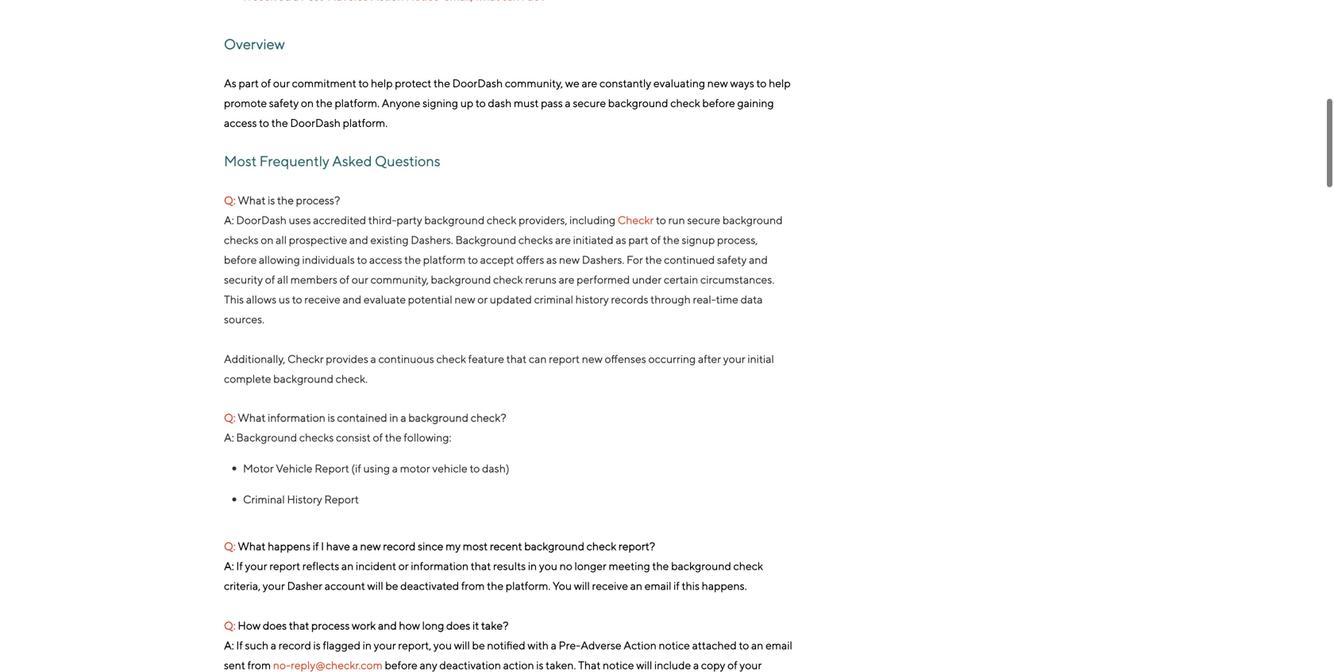 Task type: describe. For each thing, give the bounding box(es) containing it.
from inside "if such a record is flagged in your report, you will be notified with a pre-adverse action notice attached to an email sent from"
[[248, 659, 271, 672]]

new inside additionally, checkr provides a continuous check feature that can report new offenses occurring after your initial complete background check.
[[582, 353, 603, 366]]

1 help from the left
[[371, 77, 393, 90]]

and left evaluate
[[343, 293, 362, 306]]

criminal history report
[[243, 493, 359, 506]]

and down process,
[[749, 253, 768, 266]]

signup
[[682, 233, 715, 246]]

contained
[[337, 411, 387, 424]]

occurring
[[648, 353, 696, 366]]

party
[[397, 214, 422, 227]]

on inside as part of our commitment to help protect the doordash community, we are constantly evaluating new ways to help promote safety on the platform. anyone signing up to dash must pass a secure background check before gaining access to the doordash platform.
[[301, 96, 314, 109]]

time
[[716, 293, 739, 306]]

initial
[[748, 353, 774, 366]]

the up signing
[[434, 77, 450, 90]]

to left the dash)
[[470, 462, 480, 475]]

this
[[224, 293, 244, 306]]

of down checkr link
[[651, 233, 661, 246]]

0 horizontal spatial checks
[[224, 233, 259, 246]]

as
[[224, 77, 237, 90]]

q: what information is contained in a background check? a: background checks consist of the following:
[[224, 411, 506, 444]]

dasher
[[287, 580, 323, 593]]

third-
[[368, 214, 397, 227]]

the up frequently
[[271, 116, 288, 129]]

the inside the q: what is the process? a: doordash uses accredited third-party background check providers, including checkr
[[277, 194, 294, 207]]

checkr inside additionally, checkr provides a continuous check feature that can report new offenses occurring after your initial complete background check.
[[288, 353, 324, 366]]

protect
[[395, 77, 432, 90]]

1 horizontal spatial dashers.
[[582, 253, 625, 266]]

if your report reflects an incident or information that results in you no longer meeting the background check criteria, your dasher account will be deactivated from the platform. you will receive an email if this happens.
[[224, 560, 765, 593]]

overview
[[224, 35, 285, 52]]

can
[[529, 353, 547, 366]]

and down accredited
[[349, 233, 368, 246]]

accredited
[[313, 214, 366, 227]]

checkr link
[[618, 214, 654, 227]]

to right commitment in the top left of the page
[[359, 77, 369, 90]]

part inside as part of our commitment to help protect the doordash community, we are constantly evaluating new ways to help promote safety on the platform. anyone signing up to dash must pass a secure background check before gaining access to the doordash platform.
[[239, 77, 259, 90]]

background inside q: what information is contained in a background check? a: background checks consist of the following:
[[408, 411, 469, 424]]

in inside "if such a record is flagged in your report, you will be notified with a pre-adverse action notice attached to an email sent from"
[[363, 639, 372, 652]]

no
[[560, 560, 573, 573]]

1 vertical spatial as
[[546, 253, 557, 266]]

deactivated
[[400, 580, 459, 593]]

background up process,
[[723, 214, 783, 227]]

records
[[611, 293, 649, 306]]

background inside the q: what is the process? a: doordash uses accredited third-party background check providers, including checkr
[[424, 214, 485, 227]]

criminal
[[243, 493, 285, 506]]

process
[[311, 619, 350, 633]]

recent
[[490, 540, 522, 553]]

a right such
[[271, 639, 276, 652]]

offers
[[516, 253, 544, 266]]

1 horizontal spatial an
[[630, 580, 643, 593]]

is inside "if such a record is flagged in your report, you will be notified with a pre-adverse action notice attached to an email sent from"
[[313, 639, 321, 652]]

if for your
[[236, 560, 243, 573]]

sources.
[[224, 313, 265, 326]]

secure inside to run secure background checks on all prospective and existing dashers. background checks are initiated as part of the signup process, before allowing individuals to access the platform to accept offers as new dashers. for the continued safety and security of all members of our community, background check reruns are performed under certain circumstances. this allows us to receive and evaluate potential new or updated criminal history records through real-time data sources.
[[687, 214, 721, 227]]

pass
[[541, 96, 563, 109]]

members
[[290, 273, 337, 286]]

0 horizontal spatial that
[[289, 619, 309, 633]]

a right using
[[392, 462, 398, 475]]

up
[[460, 96, 474, 109]]

0 vertical spatial an
[[341, 560, 354, 573]]

account
[[325, 580, 365, 593]]

continued
[[664, 253, 715, 266]]

complete
[[224, 372, 271, 385]]

to run secure background checks on all prospective and existing dashers. background checks are initiated as part of the signup process, before allowing individuals to access the platform to accept offers as new dashers. for the continued safety and security of all members of our community, background check reruns are performed under certain circumstances. this allows us to receive and evaluate potential new or updated criminal history records through real-time data sources.
[[224, 214, 783, 326]]

the down commitment in the top left of the page
[[316, 96, 333, 109]]

your inside additionally, checkr provides a continuous check feature that can report new offenses occurring after your initial complete background check.
[[723, 353, 746, 366]]

will inside "if such a record is flagged in your report, you will be notified with a pre-adverse action notice attached to an email sent from"
[[454, 639, 470, 652]]

allows
[[246, 293, 277, 306]]

check?
[[471, 411, 506, 424]]

q: how does that process work and how long does it take?
[[224, 619, 509, 633]]

a inside q: what information is contained in a background check? a: background checks consist of the following:
[[401, 411, 406, 424]]

vehicle
[[276, 462, 313, 475]]

to left accept
[[468, 253, 478, 266]]

prospective
[[289, 233, 347, 246]]

offenses
[[605, 353, 646, 366]]

circumstances.
[[701, 273, 775, 286]]

background up no
[[524, 540, 585, 553]]

as part of our commitment to help protect the doordash community, we are constantly evaluating new ways to help promote safety on the platform. anyone signing up to dash must pass a secure background check before gaining access to the doordash platform.
[[224, 77, 793, 129]]

your up the criteria,
[[245, 560, 267, 573]]

long
[[422, 619, 444, 633]]

what for is
[[238, 194, 266, 207]]

0 horizontal spatial dashers.
[[411, 233, 453, 246]]

anyone
[[382, 96, 421, 109]]

check inside the q: what is the process? a: doordash uses accredited third-party background check providers, including checkr
[[487, 214, 517, 227]]

in inside q: what information is contained in a background check? a: background checks consist of the following:
[[389, 411, 398, 424]]

or inside to run secure background checks on all prospective and existing dashers. background checks are initiated as part of the signup process, before allowing individuals to access the platform to accept offers as new dashers. for the continued safety and security of all members of our community, background check reruns are performed under certain circumstances. this allows us to receive and evaluate potential new or updated criminal history records through real-time data sources.
[[478, 293, 488, 306]]

security
[[224, 273, 263, 286]]

motor
[[243, 462, 274, 475]]

of inside q: what information is contained in a background check? a: background checks consist of the following:
[[373, 431, 383, 444]]

how
[[238, 619, 261, 633]]

this
[[682, 580, 700, 593]]

new up incident
[[360, 540, 381, 553]]

information inside if your report reflects an incident or information that results in you no longer meeting the background check criteria, your dasher account will be deactivated from the platform. you will receive an email if this happens.
[[411, 560, 469, 573]]

the right for
[[645, 253, 662, 266]]

most
[[463, 540, 488, 553]]

to right us
[[292, 293, 302, 306]]

information inside q: what information is contained in a background check? a: background checks consist of the following:
[[268, 411, 326, 424]]

your inside "if such a record is flagged in your report, you will be notified with a pre-adverse action notice attached to an email sent from"
[[374, 639, 396, 652]]

and left 'how'
[[378, 619, 397, 633]]

process?
[[296, 194, 340, 207]]

existing
[[370, 233, 409, 246]]

uses
[[289, 214, 311, 227]]

0 vertical spatial as
[[616, 233, 626, 246]]

evaluating
[[654, 77, 705, 90]]

new down initiated
[[559, 253, 580, 266]]

be inside if your report reflects an incident or information that results in you no longer meeting the background check criteria, your dasher account will be deactivated from the platform. you will receive an email if this happens.
[[386, 580, 398, 593]]

dash)
[[482, 462, 510, 475]]

2 horizontal spatial will
[[574, 580, 590, 593]]

0 horizontal spatial if
[[313, 540, 319, 553]]

q: for q: how does that process work and how long does it take?
[[224, 619, 236, 633]]

to down promote
[[259, 116, 269, 129]]

the inside q: what information is contained in a background check? a: background checks consist of the following:
[[385, 431, 402, 444]]

commitment
[[292, 77, 356, 90]]

part inside to run secure background checks on all prospective and existing dashers. background checks are initiated as part of the signup process, before allowing individuals to access the platform to accept offers as new dashers. for the continued safety and security of all members of our community, background check reruns are performed under certain circumstances. this allows us to receive and evaluate potential new or updated criminal history records through real-time data sources.
[[629, 233, 649, 246]]

my
[[446, 540, 461, 553]]

performed
[[577, 273, 630, 286]]

record inside "if such a record is flagged in your report, you will be notified with a pre-adverse action notice attached to an email sent from"
[[279, 639, 311, 652]]

us
[[279, 293, 290, 306]]

2 vertical spatial are
[[559, 273, 575, 286]]

are inside as part of our commitment to help protect the doordash community, we are constantly evaluating new ways to help promote safety on the platform. anyone signing up to dash must pass a secure background check before gaining access to the doordash platform.
[[582, 77, 598, 90]]

q: what happens if i have a new record since my most recent background check report?
[[224, 540, 655, 553]]

if such a record is flagged in your report, you will be notified with a pre-adverse action notice attached to an email sent from
[[224, 639, 795, 672]]

vehicle
[[432, 462, 468, 475]]

an inside "if such a record is flagged in your report, you will be notified with a pre-adverse action notice attached to an email sent from"
[[751, 639, 764, 652]]

background inside if your report reflects an incident or information that results in you no longer meeting the background check criteria, your dasher account will be deactivated from the platform. you will receive an email if this happens.
[[671, 560, 731, 573]]

i
[[321, 540, 324, 553]]

with
[[528, 639, 549, 652]]

or inside if your report reflects an incident or information that results in you no longer meeting the background check criteria, your dasher account will be deactivated from the platform. you will receive an email if this happens.
[[399, 560, 409, 573]]

certain
[[664, 273, 698, 286]]

the down results
[[487, 580, 504, 593]]

doordash inside the q: what is the process? a: doordash uses accredited third-party background check providers, including checkr
[[236, 214, 287, 227]]

email inside if your report reflects an incident or information that results in you no longer meeting the background check criteria, your dasher account will be deactivated from the platform. you will receive an email if this happens.
[[645, 580, 672, 593]]

1 vertical spatial doordash
[[290, 116, 341, 129]]

individuals
[[302, 253, 355, 266]]

2 horizontal spatial checks
[[519, 233, 553, 246]]

what for happens
[[238, 540, 266, 553]]

must
[[514, 96, 539, 109]]

1 vertical spatial platform.
[[343, 116, 388, 129]]

(if
[[351, 462, 361, 475]]

incident
[[356, 560, 396, 573]]

potential
[[408, 293, 453, 306]]

process,
[[717, 233, 758, 246]]

most
[[224, 152, 257, 169]]

check.
[[336, 372, 368, 385]]

reflects
[[302, 560, 339, 573]]

a: inside the q: what is the process? a: doordash uses accredited third-party background check providers, including checkr
[[224, 214, 234, 227]]

the down run
[[663, 233, 680, 246]]

if for such
[[236, 639, 243, 652]]

updated
[[490, 293, 532, 306]]

a: inside q: what information is contained in a background check? a: background checks consist of the following:
[[224, 431, 234, 444]]

you inside if your report reflects an incident or information that results in you no longer meeting the background check criteria, your dasher account will be deactivated from the platform. you will receive an email if this happens.
[[539, 560, 558, 573]]



Task type: vqa. For each thing, say whether or not it's contained in the screenshot.
I'm corresponding to I'm a Merchant
no



Task type: locate. For each thing, give the bounding box(es) containing it.
checkr up for
[[618, 214, 654, 227]]

1 a: from the top
[[224, 214, 234, 227]]

be
[[386, 580, 398, 593], [472, 639, 485, 652]]

0 vertical spatial report
[[549, 353, 580, 366]]

q: up the criteria,
[[224, 540, 236, 553]]

background up following:
[[408, 411, 469, 424]]

check down evaluating
[[671, 96, 700, 109]]

does left the "it" at the bottom of page
[[446, 619, 470, 633]]

from inside if your report reflects an incident or information that results in you no longer meeting the background check criteria, your dasher account will be deactivated from the platform. you will receive an email if this happens.
[[461, 580, 485, 593]]

1 horizontal spatial report
[[549, 353, 580, 366]]

q: down most
[[224, 194, 236, 207]]

to right up at the top left
[[476, 96, 486, 109]]

0 horizontal spatial receive
[[304, 293, 341, 306]]

check inside additionally, checkr provides a continuous check feature that can report new offenses occurring after your initial complete background check.
[[436, 353, 466, 366]]

0 vertical spatial is
[[268, 194, 275, 207]]

of up allows
[[265, 273, 275, 286]]

community, inside to run secure background checks on all prospective and existing dashers. background checks are initiated as part of the signup process, before allowing individuals to access the platform to accept offers as new dashers. for the continued safety and security of all members of our community, background check reruns are performed under certain circumstances. this allows us to receive and evaluate potential new or updated criminal history records through real-time data sources.
[[371, 273, 429, 286]]

what for information
[[238, 411, 266, 424]]

2 vertical spatial in
[[363, 639, 372, 652]]

0 vertical spatial or
[[478, 293, 488, 306]]

your right after
[[723, 353, 746, 366]]

1 vertical spatial our
[[352, 273, 369, 286]]

1 horizontal spatial be
[[472, 639, 485, 652]]

0 vertical spatial background
[[456, 233, 517, 246]]

questions
[[375, 152, 441, 169]]

q: inside q: what information is contained in a background check? a: background checks consist of the following:
[[224, 411, 236, 424]]

that left can
[[506, 353, 527, 366]]

report inside additionally, checkr provides a continuous check feature that can report new offenses occurring after your initial complete background check.
[[549, 353, 580, 366]]

1 vertical spatial are
[[555, 233, 571, 246]]

0 vertical spatial dashers.
[[411, 233, 453, 246]]

1 what from the top
[[238, 194, 266, 207]]

2 if from the top
[[236, 639, 243, 652]]

background down constantly
[[608, 96, 668, 109]]

no-reply@checkr.com link
[[273, 659, 383, 672]]

0 horizontal spatial before
[[224, 253, 257, 266]]

the
[[434, 77, 450, 90], [316, 96, 333, 109], [271, 116, 288, 129], [277, 194, 294, 207], [663, 233, 680, 246], [404, 253, 421, 266], [645, 253, 662, 266], [385, 431, 402, 444], [652, 560, 669, 573], [487, 580, 504, 593]]

0 horizontal spatial secure
[[573, 96, 606, 109]]

email inside "if such a record is flagged in your report, you will be notified with a pre-adverse action notice attached to an email sent from"
[[766, 639, 793, 652]]

report down (if
[[324, 493, 359, 506]]

checks inside q: what information is contained in a background check? a: background checks consist of the following:
[[299, 431, 334, 444]]

signing
[[423, 96, 458, 109]]

if left such
[[236, 639, 243, 652]]

report for vehicle
[[315, 462, 349, 475]]

the down report?
[[652, 560, 669, 573]]

help up gaining
[[769, 77, 791, 90]]

platform. inside if your report reflects an incident or information that results in you no longer meeting the background check criteria, your dasher account will be deactivated from the platform. you will receive an email if this happens.
[[506, 580, 551, 593]]

a right pass
[[565, 96, 571, 109]]

0 horizontal spatial will
[[367, 580, 383, 593]]

before inside to run secure background checks on all prospective and existing dashers. background checks are initiated as part of the signup process, before allowing individuals to access the platform to accept offers as new dashers. for the continued safety and security of all members of our community, background check reruns are performed under certain circumstances. this allows us to receive and evaluate potential new or updated criminal history records through real-time data sources.
[[224, 253, 257, 266]]

0 horizontal spatial in
[[363, 639, 372, 652]]

to left run
[[656, 214, 666, 227]]

0 vertical spatial from
[[461, 580, 485, 593]]

1 vertical spatial an
[[630, 580, 643, 593]]

a inside as part of our commitment to help protect the doordash community, we are constantly evaluating new ways to help promote safety on the platform. anyone signing up to dash must pass a secure background check before gaining access to the doordash platform.
[[565, 96, 571, 109]]

1 horizontal spatial help
[[769, 77, 791, 90]]

0 horizontal spatial our
[[273, 77, 290, 90]]

receive down meeting
[[592, 580, 628, 593]]

to
[[359, 77, 369, 90], [757, 77, 767, 90], [476, 96, 486, 109], [259, 116, 269, 129], [656, 214, 666, 227], [357, 253, 367, 266], [468, 253, 478, 266], [292, 293, 302, 306], [470, 462, 480, 475], [739, 639, 749, 652]]

of
[[261, 77, 271, 90], [651, 233, 661, 246], [265, 273, 275, 286], [340, 273, 350, 286], [373, 431, 383, 444]]

0 vertical spatial checkr
[[618, 214, 654, 227]]

0 horizontal spatial record
[[279, 639, 311, 652]]

from down such
[[248, 659, 271, 672]]

3 what from the top
[[238, 540, 266, 553]]

of inside as part of our commitment to help protect the doordash community, we are constantly evaluating new ways to help promote safety on the platform. anyone signing up to dash must pass a secure background check before gaining access to the doordash platform.
[[261, 77, 271, 90]]

0 horizontal spatial be
[[386, 580, 398, 593]]

feature
[[468, 353, 504, 366]]

platform.
[[335, 96, 380, 109], [343, 116, 388, 129], [506, 580, 551, 593]]

happens.
[[702, 580, 747, 593]]

safety inside to run secure background checks on all prospective and existing dashers. background checks are initiated as part of the signup process, before allowing individuals to access the platform to accept offers as new dashers. for the continued safety and security of all members of our community, background check reruns are performed under certain circumstances. this allows us to receive and evaluate potential new or updated criminal history records through real-time data sources.
[[717, 253, 747, 266]]

0 vertical spatial access
[[224, 116, 257, 129]]

1 vertical spatial before
[[224, 253, 257, 266]]

on
[[301, 96, 314, 109], [261, 233, 274, 246]]

1 vertical spatial part
[[629, 233, 649, 246]]

is down frequently
[[268, 194, 275, 207]]

1 vertical spatial report
[[269, 560, 300, 573]]

community,
[[505, 77, 563, 90], [371, 273, 429, 286]]

doordash
[[452, 77, 503, 90], [290, 116, 341, 129], [236, 214, 287, 227]]

will
[[367, 580, 383, 593], [574, 580, 590, 593], [454, 639, 470, 652]]

is inside the q: what is the process? a: doordash uses accredited third-party background check providers, including checkr
[[268, 194, 275, 207]]

1 vertical spatial all
[[277, 273, 288, 286]]

1 vertical spatial record
[[279, 639, 311, 652]]

1 q: from the top
[[224, 194, 236, 207]]

since
[[418, 540, 444, 553]]

email
[[645, 580, 672, 593], [766, 639, 793, 652]]

does
[[263, 619, 287, 633], [446, 619, 470, 633]]

you left no
[[539, 560, 558, 573]]

0 vertical spatial safety
[[269, 96, 299, 109]]

2 horizontal spatial doordash
[[452, 77, 503, 90]]

0 vertical spatial you
[[539, 560, 558, 573]]

checks up offers
[[519, 233, 553, 246]]

community, inside as part of our commitment to help protect the doordash community, we are constantly evaluating new ways to help promote safety on the platform. anyone signing up to dash must pass a secure background check before gaining access to the doordash platform.
[[505, 77, 563, 90]]

on inside to run secure background checks on all prospective and existing dashers. background checks are initiated as part of the signup process, before allowing individuals to access the platform to accept offers as new dashers. for the continued safety and security of all members of our community, background check reruns are performed under certain circumstances. this allows us to receive and evaluate potential new or updated criminal history records through real-time data sources.
[[261, 233, 274, 246]]

you inside "if such a record is flagged in your report, you will be notified with a pre-adverse action notice attached to an email sent from"
[[434, 639, 452, 652]]

additionally,
[[224, 353, 285, 366]]

1 vertical spatial or
[[399, 560, 409, 573]]

2 vertical spatial that
[[289, 619, 309, 633]]

check up happens.
[[734, 560, 763, 573]]

0 vertical spatial platform.
[[335, 96, 380, 109]]

an up account
[[341, 560, 354, 573]]

1 vertical spatial access
[[369, 253, 402, 266]]

1 horizontal spatial before
[[702, 96, 735, 109]]

before inside as part of our commitment to help protect the doordash community, we are constantly evaluating new ways to help promote safety on the platform. anyone signing up to dash must pass a secure background check before gaining access to the doordash platform.
[[702, 96, 735, 109]]

does right how
[[263, 619, 287, 633]]

2 help from the left
[[769, 77, 791, 90]]

under
[[632, 273, 662, 286]]

criminal
[[534, 293, 573, 306]]

1 horizontal spatial checkr
[[618, 214, 654, 227]]

provides
[[326, 353, 368, 366]]

0 horizontal spatial background
[[236, 431, 297, 444]]

safety inside as part of our commitment to help protect the doordash community, we are constantly evaluating new ways to help promote safety on the platform. anyone signing up to dash must pass a secure background check before gaining access to the doordash platform.
[[269, 96, 299, 109]]

platform. up asked
[[343, 116, 388, 129]]

2 horizontal spatial that
[[506, 353, 527, 366]]

report inside if your report reflects an incident or information that results in you no longer meeting the background check criteria, your dasher account will be deactivated from the platform. you will receive an email if this happens.
[[269, 560, 300, 573]]

a: down complete
[[224, 431, 234, 444]]

allowing
[[259, 253, 300, 266]]

email right attached
[[766, 639, 793, 652]]

0 vertical spatial are
[[582, 77, 598, 90]]

your down q: how does that process work and how long does it take?
[[374, 639, 396, 652]]

our inside to run secure background checks on all prospective and existing dashers. background checks are initiated as part of the signup process, before allowing individuals to access the platform to accept offers as new dashers. for the continued safety and security of all members of our community, background check reruns are performed under certain circumstances. this allows us to receive and evaluate potential new or updated criminal history records through real-time data sources.
[[352, 273, 369, 286]]

to right attached
[[739, 639, 749, 652]]

if inside if your report reflects an incident or information that results in you no longer meeting the background check criteria, your dasher account will be deactivated from the platform. you will receive an email if this happens.
[[236, 560, 243, 573]]

an
[[341, 560, 354, 573], [630, 580, 643, 593], [751, 639, 764, 652]]

2 horizontal spatial is
[[328, 411, 335, 424]]

secure down we
[[573, 96, 606, 109]]

community, up evaluate
[[371, 273, 429, 286]]

2 vertical spatial doordash
[[236, 214, 287, 227]]

1 vertical spatial be
[[472, 639, 485, 652]]

0 vertical spatial on
[[301, 96, 314, 109]]

new
[[707, 77, 728, 90], [559, 253, 580, 266], [455, 293, 475, 306], [582, 353, 603, 366], [360, 540, 381, 553]]

0 horizontal spatial as
[[546, 253, 557, 266]]

constantly
[[600, 77, 651, 90]]

background down provides
[[273, 372, 334, 385]]

1 vertical spatial you
[[434, 639, 452, 652]]

a
[[565, 96, 571, 109], [371, 353, 376, 366], [401, 411, 406, 424], [392, 462, 398, 475], [352, 540, 358, 553], [271, 639, 276, 652], [551, 639, 557, 652]]

of down individuals at left top
[[340, 273, 350, 286]]

0 vertical spatial if
[[313, 540, 319, 553]]

reruns
[[525, 273, 557, 286]]

motor vehicle report (if using a motor vehicle to dash)
[[243, 462, 510, 475]]

2 a: from the top
[[224, 431, 234, 444]]

1 vertical spatial dashers.
[[582, 253, 625, 266]]

before up security
[[224, 253, 257, 266]]

1 horizontal spatial is
[[313, 639, 321, 652]]

1 horizontal spatial checks
[[299, 431, 334, 444]]

to right individuals at left top
[[357, 253, 367, 266]]

providers,
[[519, 214, 567, 227]]

q: for q: what is the process? a: doordash uses accredited third-party background check providers, including checkr
[[224, 194, 236, 207]]

2 vertical spatial what
[[238, 540, 266, 553]]

a right have
[[352, 540, 358, 553]]

0 horizontal spatial information
[[268, 411, 326, 424]]

information up vehicle
[[268, 411, 326, 424]]

report right can
[[549, 353, 580, 366]]

how
[[399, 619, 420, 633]]

1 horizontal spatial that
[[471, 560, 491, 573]]

0 vertical spatial record
[[383, 540, 416, 553]]

initiated
[[573, 233, 614, 246]]

will left notified
[[454, 639, 470, 652]]

email left this on the bottom
[[645, 580, 672, 593]]

if inside if your report reflects an incident or information that results in you no longer meeting the background check criteria, your dasher account will be deactivated from the platform. you will receive an email if this happens.
[[674, 580, 680, 593]]

1 vertical spatial safety
[[717, 253, 747, 266]]

0 vertical spatial information
[[268, 411, 326, 424]]

1 vertical spatial in
[[528, 560, 537, 573]]

part down checkr link
[[629, 233, 649, 246]]

if inside "if such a record is flagged in your report, you will be notified with a pre-adverse action notice attached to an email sent from"
[[236, 639, 243, 652]]

before down ways
[[702, 96, 735, 109]]

1 vertical spatial background
[[236, 431, 297, 444]]

1 horizontal spatial from
[[461, 580, 485, 593]]

receive inside if your report reflects an incident or information that results in you no longer meeting the background check criteria, your dasher account will be deactivated from the platform. you will receive an email if this happens.
[[592, 580, 628, 593]]

1 vertical spatial report
[[324, 493, 359, 506]]

background inside additionally, checkr provides a continuous check feature that can report new offenses occurring after your initial complete background check.
[[273, 372, 334, 385]]

we
[[565, 77, 580, 90]]

an down meeting
[[630, 580, 643, 593]]

1 vertical spatial community,
[[371, 273, 429, 286]]

0 vertical spatial before
[[702, 96, 735, 109]]

real-
[[693, 293, 716, 306]]

be down incident
[[386, 580, 398, 593]]

checks left consist
[[299, 431, 334, 444]]

gaining
[[737, 96, 774, 109]]

as right offers
[[546, 253, 557, 266]]

1 vertical spatial checkr
[[288, 353, 324, 366]]

what inside q: what information is contained in a background check? a: background checks consist of the following:
[[238, 411, 266, 424]]

doordash down commitment in the top left of the page
[[290, 116, 341, 129]]

what down most
[[238, 194, 266, 207]]

sent
[[224, 659, 245, 672]]

checkr inside the q: what is the process? a: doordash uses accredited third-party background check providers, including checkr
[[618, 214, 654, 227]]

1 horizontal spatial community,
[[505, 77, 563, 90]]

q: for q: what information is contained in a background check? a: background checks consist of the following:
[[224, 411, 236, 424]]

2 horizontal spatial an
[[751, 639, 764, 652]]

to right ways
[[757, 77, 767, 90]]

safety up circumstances.
[[717, 253, 747, 266]]

your left the dasher
[[263, 580, 285, 593]]

will down incident
[[367, 580, 383, 593]]

0 horizontal spatial or
[[399, 560, 409, 573]]

1 vertical spatial from
[[248, 659, 271, 672]]

check inside if your report reflects an incident or information that results in you no longer meeting the background check criteria, your dasher account will be deactivated from the platform. you will receive an email if this happens.
[[734, 560, 763, 573]]

what left happens
[[238, 540, 266, 553]]

run
[[668, 214, 685, 227]]

is inside q: what information is contained in a background check? a: background checks consist of the following:
[[328, 411, 335, 424]]

have
[[326, 540, 350, 553]]

q: inside the q: what is the process? a: doordash uses accredited third-party background check providers, including checkr
[[224, 194, 236, 207]]

the down the existing at the top
[[404, 253, 421, 266]]

1 vertical spatial that
[[471, 560, 491, 573]]

no-
[[273, 659, 291, 672]]

platform
[[423, 253, 466, 266]]

or right incident
[[399, 560, 409, 573]]

an right attached
[[751, 639, 764, 652]]

promote
[[224, 96, 267, 109]]

0 horizontal spatial community,
[[371, 273, 429, 286]]

access down promote
[[224, 116, 257, 129]]

a up following:
[[401, 411, 406, 424]]

1 horizontal spatial email
[[766, 639, 793, 652]]

that down most
[[471, 560, 491, 573]]

0 vertical spatial community,
[[505, 77, 563, 90]]

following:
[[404, 431, 452, 444]]

1 horizontal spatial on
[[301, 96, 314, 109]]

including
[[570, 214, 616, 227]]

receive
[[304, 293, 341, 306], [592, 580, 628, 593]]

0 horizontal spatial part
[[239, 77, 259, 90]]

report left (if
[[315, 462, 349, 475]]

in down q: how does that process work and how long does it take?
[[363, 639, 372, 652]]

frequently
[[259, 152, 330, 169]]

2 what from the top
[[238, 411, 266, 424]]

data
[[741, 293, 763, 306]]

our inside as part of our commitment to help protect the doordash community, we are constantly evaluating new ways to help promote safety on the platform. anyone signing up to dash must pass a secure background check before gaining access to the doordash platform.
[[273, 77, 290, 90]]

q: for q: what happens if i have a new record since my most recent background check report?
[[224, 540, 236, 553]]

help up anyone
[[371, 77, 393, 90]]

in inside if your report reflects an incident or information that results in you no longer meeting the background check criteria, your dasher account will be deactivated from the platform. you will receive an email if this happens.
[[528, 560, 537, 573]]

2 horizontal spatial in
[[528, 560, 537, 573]]

or left updated
[[478, 293, 488, 306]]

that
[[506, 353, 527, 366], [471, 560, 491, 573], [289, 619, 309, 633]]

part right as
[[239, 77, 259, 90]]

receive inside to run secure background checks on all prospective and existing dashers. background checks are initiated as part of the signup process, before allowing individuals to access the platform to accept offers as new dashers. for the continued safety and security of all members of our community, background check reruns are performed under certain circumstances. this allows us to receive and evaluate potential new or updated criminal history records through real-time data sources.
[[304, 293, 341, 306]]

no-reply@checkr.com
[[273, 659, 383, 672]]

a:
[[224, 214, 234, 227], [224, 431, 234, 444], [224, 560, 234, 573], [224, 639, 234, 652]]

our left commitment in the top left of the page
[[273, 77, 290, 90]]

platform. down commitment in the top left of the page
[[335, 96, 380, 109]]

secure
[[573, 96, 606, 109], [687, 214, 721, 227]]

0 vertical spatial part
[[239, 77, 259, 90]]

continuous
[[378, 353, 434, 366]]

flagged
[[323, 639, 361, 652]]

a: up the criteria,
[[224, 560, 234, 573]]

q: what is the process? a: doordash uses accredited third-party background check providers, including checkr
[[224, 194, 654, 227]]

access inside as part of our commitment to help protect the doordash community, we are constantly evaluating new ways to help promote safety on the platform. anyone signing up to dash must pass a secure background check before gaining access to the doordash platform.
[[224, 116, 257, 129]]

be inside "if such a record is flagged in your report, you will be notified with a pre-adverse action notice attached to an email sent from"
[[472, 639, 485, 652]]

a inside additionally, checkr provides a continuous check feature that can report new offenses occurring after your initial complete background check.
[[371, 353, 376, 366]]

background inside as part of our commitment to help protect the doordash community, we are constantly evaluating new ways to help promote safety on the platform. anyone signing up to dash must pass a secure background check before gaining access to the doordash platform.
[[608, 96, 668, 109]]

0 horizontal spatial help
[[371, 77, 393, 90]]

check left feature
[[436, 353, 466, 366]]

q: down complete
[[224, 411, 236, 424]]

results
[[493, 560, 526, 573]]

is up the no-reply@checkr.com link
[[313, 639, 321, 652]]

0 horizontal spatial does
[[263, 619, 287, 633]]

2 does from the left
[[446, 619, 470, 633]]

check inside as part of our commitment to help protect the doordash community, we are constantly evaluating new ways to help promote safety on the platform. anyone signing up to dash must pass a secure background check before gaining access to the doordash platform.
[[671, 96, 700, 109]]

safety right promote
[[269, 96, 299, 109]]

0 vertical spatial be
[[386, 580, 398, 593]]

action
[[624, 639, 657, 652]]

all
[[276, 233, 287, 246], [277, 273, 288, 286]]

0 horizontal spatial doordash
[[236, 214, 287, 227]]

report?
[[619, 540, 655, 553]]

check up the longer at the left of the page
[[587, 540, 617, 553]]

background
[[456, 233, 517, 246], [236, 431, 297, 444]]

take?
[[481, 619, 509, 633]]

that inside if your report reflects an incident or information that results in you no longer meeting the background check criteria, your dasher account will be deactivated from the platform. you will receive an email if this happens.
[[471, 560, 491, 573]]

ways
[[730, 77, 754, 90]]

happens
[[268, 540, 311, 553]]

or
[[478, 293, 488, 306], [399, 560, 409, 573]]

your
[[723, 353, 746, 366], [245, 560, 267, 573], [263, 580, 285, 593], [374, 639, 396, 652]]

q: left how
[[224, 619, 236, 633]]

background inside to run secure background checks on all prospective and existing dashers. background checks are initiated as part of the signup process, before allowing individuals to access the platform to accept offers as new dashers. for the continued safety and security of all members of our community, background check reruns are performed under certain circumstances. this allows us to receive and evaluate potential new or updated criminal history records through real-time data sources.
[[456, 233, 517, 246]]

notified
[[487, 639, 526, 652]]

background inside q: what information is contained in a background check? a: background checks consist of the following:
[[236, 431, 297, 444]]

secure inside as part of our commitment to help protect the doordash community, we are constantly evaluating new ways to help promote safety on the platform. anyone signing up to dash must pass a secure background check before gaining access to the doordash platform.
[[573, 96, 606, 109]]

new inside as part of our commitment to help protect the doordash community, we are constantly evaluating new ways to help promote safety on the platform. anyone signing up to dash must pass a secure background check before gaining access to the doordash platform.
[[707, 77, 728, 90]]

4 a: from the top
[[224, 639, 234, 652]]

after
[[698, 353, 721, 366]]

new left offenses
[[582, 353, 603, 366]]

checks up security
[[224, 233, 259, 246]]

a: down most
[[224, 214, 234, 227]]

1 does from the left
[[263, 619, 287, 633]]

report for history
[[324, 493, 359, 506]]

most frequently asked questions
[[224, 152, 441, 169]]

background up platform
[[424, 214, 485, 227]]

of right consist
[[373, 431, 383, 444]]

3 q: from the top
[[224, 540, 236, 553]]

you
[[553, 580, 572, 593]]

2 q: from the top
[[224, 411, 236, 424]]

0 vertical spatial all
[[276, 233, 287, 246]]

dash
[[488, 96, 512, 109]]

pre-
[[559, 639, 581, 652]]

1 horizontal spatial part
[[629, 233, 649, 246]]

new right the potential
[[455, 293, 475, 306]]

through
[[651, 293, 691, 306]]

dashers.
[[411, 233, 453, 246], [582, 253, 625, 266]]

4 q: from the top
[[224, 619, 236, 633]]

q:
[[224, 194, 236, 207], [224, 411, 236, 424], [224, 540, 236, 553], [224, 619, 236, 633]]

0 vertical spatial doordash
[[452, 77, 503, 90]]

is left the contained
[[328, 411, 335, 424]]

1 horizontal spatial information
[[411, 560, 469, 573]]

check up accept
[[487, 214, 517, 227]]

on up allowing
[[261, 233, 274, 246]]

1 horizontal spatial safety
[[717, 253, 747, 266]]

that left process
[[289, 619, 309, 633]]

all up us
[[277, 273, 288, 286]]

adverse
[[581, 639, 622, 652]]

report down happens
[[269, 560, 300, 573]]

0 vertical spatial our
[[273, 77, 290, 90]]

history
[[287, 493, 322, 506]]

1 horizontal spatial record
[[383, 540, 416, 553]]

the up "uses"
[[277, 194, 294, 207]]

if
[[313, 540, 319, 553], [674, 580, 680, 593]]

and
[[349, 233, 368, 246], [749, 253, 768, 266], [343, 293, 362, 306], [378, 619, 397, 633]]

1 vertical spatial is
[[328, 411, 335, 424]]

3 a: from the top
[[224, 560, 234, 573]]

if left this on the bottom
[[674, 580, 680, 593]]

that inside additionally, checkr provides a continuous check feature that can report new offenses occurring after your initial complete background check.
[[506, 353, 527, 366]]

for
[[627, 253, 643, 266]]

1 if from the top
[[236, 560, 243, 573]]

to inside "if such a record is flagged in your report, you will be notified with a pre-adverse action notice attached to an email sent from"
[[739, 639, 749, 652]]

dashers. up platform
[[411, 233, 453, 246]]

a right with
[[551, 639, 557, 652]]

0 vertical spatial if
[[236, 560, 243, 573]]

1 vertical spatial on
[[261, 233, 274, 246]]

additionally, checkr provides a continuous check feature that can report new offenses occurring after your initial complete background check.
[[224, 353, 774, 385]]

1 vertical spatial information
[[411, 560, 469, 573]]

access inside to run secure background checks on all prospective and existing dashers. background checks are initiated as part of the signup process, before allowing individuals to access the platform to accept offers as new dashers. for the continued safety and security of all members of our community, background check reruns are performed under certain circumstances. this allows us to receive and evaluate potential new or updated criminal history records through real-time data sources.
[[369, 253, 402, 266]]

0 horizontal spatial access
[[224, 116, 257, 129]]

attached
[[692, 639, 737, 652]]

1 horizontal spatial in
[[389, 411, 398, 424]]

check inside to run secure background checks on all prospective and existing dashers. background checks are initiated as part of the signup process, before allowing individuals to access the platform to accept offers as new dashers. for the continued safety and security of all members of our community, background check reruns are performed under certain circumstances. this allows us to receive and evaluate potential new or updated criminal history records through real-time data sources.
[[493, 273, 523, 286]]

background down platform
[[431, 273, 491, 286]]

1 horizontal spatial does
[[446, 619, 470, 633]]

are up 'criminal'
[[559, 273, 575, 286]]

1 horizontal spatial or
[[478, 293, 488, 306]]

information down q: what happens if i have a new record since my most recent background check report?
[[411, 560, 469, 573]]

1 vertical spatial receive
[[592, 580, 628, 593]]

what inside the q: what is the process? a: doordash uses accredited third-party background check providers, including checkr
[[238, 194, 266, 207]]



